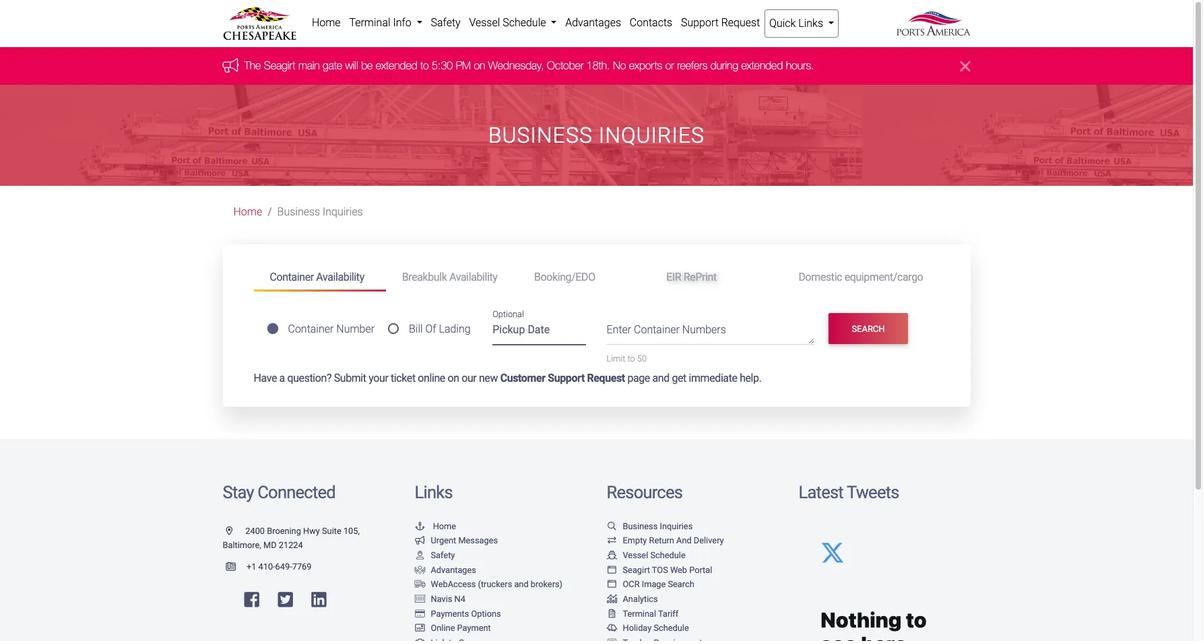 Task type: vqa. For each thing, say whether or not it's contained in the screenshot.
exchange image
yes



Task type: locate. For each thing, give the bounding box(es) containing it.
2 vertical spatial home
[[433, 521, 456, 531]]

of
[[425, 323, 436, 336]]

baltimore,
[[223, 541, 261, 551]]

booking/edo link
[[518, 265, 650, 290]]

0 horizontal spatial extended
[[376, 60, 417, 72]]

october
[[547, 60, 584, 72]]

0 vertical spatial and
[[652, 372, 669, 385]]

vessel schedule link
[[465, 9, 561, 36], [607, 550, 686, 561]]

terminal left info
[[349, 16, 390, 29]]

0 horizontal spatial search
[[668, 580, 694, 590]]

web
[[670, 565, 687, 575]]

1 horizontal spatial on
[[474, 60, 485, 72]]

2 availability from the left
[[449, 271, 497, 283]]

number
[[336, 323, 375, 336]]

facebook square image
[[244, 591, 259, 608]]

search down web
[[668, 580, 694, 590]]

request left quick
[[721, 16, 760, 29]]

online payment
[[431, 623, 491, 633]]

domestic
[[799, 271, 842, 283]]

hours.
[[786, 60, 814, 72]]

contacts
[[630, 16, 672, 29]]

request
[[721, 16, 760, 29], [587, 372, 625, 385]]

limit
[[607, 354, 625, 364]]

container up container number at the left bottom of page
[[270, 271, 314, 283]]

payments options link
[[415, 609, 501, 619]]

online payment link
[[415, 623, 491, 633]]

navis n4
[[431, 594, 465, 604]]

0 horizontal spatial on
[[448, 372, 459, 385]]

safety link up 5:30
[[426, 9, 465, 36]]

21224
[[279, 541, 303, 551]]

terminal info link
[[345, 9, 426, 36]]

request down limit
[[587, 372, 625, 385]]

schedule down tariff
[[654, 623, 689, 633]]

1 vertical spatial on
[[448, 372, 459, 385]]

bullhorn image
[[415, 537, 425, 546]]

links up anchor icon at the bottom left
[[415, 482, 453, 503]]

to left 5:30
[[420, 60, 429, 72]]

support right customer in the left of the page
[[548, 372, 585, 385]]

0 vertical spatial schedule
[[503, 16, 546, 29]]

0 vertical spatial links
[[798, 17, 823, 30]]

page
[[627, 372, 650, 385]]

webaccess (truckers and brokers) link
[[415, 580, 563, 590]]

tariff
[[658, 609, 678, 619]]

1 vertical spatial schedule
[[650, 550, 686, 561]]

md
[[263, 541, 277, 551]]

seagirt
[[264, 60, 295, 72], [623, 565, 650, 575]]

container
[[270, 271, 314, 283], [288, 323, 334, 336], [634, 323, 680, 336]]

availability up container number at the left bottom of page
[[316, 271, 364, 283]]

vessel down empty
[[623, 550, 648, 561]]

availability
[[316, 271, 364, 283], [449, 271, 497, 283]]

contacts link
[[625, 9, 677, 36]]

1 vertical spatial search
[[668, 580, 694, 590]]

and left brokers) at the bottom left of page
[[514, 580, 529, 590]]

container for container availability
[[270, 271, 314, 283]]

bullhorn image
[[223, 58, 244, 73]]

options
[[471, 609, 501, 619]]

0 vertical spatial seagirt
[[264, 60, 295, 72]]

0 vertical spatial vessel schedule link
[[465, 9, 561, 36]]

2 vertical spatial home link
[[415, 521, 456, 531]]

1 horizontal spatial seagirt
[[623, 565, 650, 575]]

support up reefers
[[681, 16, 719, 29]]

0 horizontal spatial links
[[415, 482, 453, 503]]

availability right breakbulk
[[449, 271, 497, 283]]

0 horizontal spatial home link
[[233, 206, 262, 219]]

truck container image
[[415, 581, 425, 589]]

home link for the "urgent messages" link
[[415, 521, 456, 531]]

vessel schedule link down empty
[[607, 550, 686, 561]]

1 vertical spatial vessel
[[623, 550, 648, 561]]

0 horizontal spatial terminal
[[349, 16, 390, 29]]

1 horizontal spatial links
[[798, 17, 823, 30]]

on
[[474, 60, 485, 72], [448, 372, 459, 385]]

seagirt inside "alert"
[[264, 60, 295, 72]]

1 vertical spatial advantages link
[[415, 565, 476, 575]]

0 vertical spatial on
[[474, 60, 485, 72]]

1 horizontal spatial terminal
[[623, 609, 656, 619]]

customer support request link
[[500, 372, 625, 385]]

n4
[[454, 594, 465, 604]]

during
[[711, 60, 738, 72]]

0 vertical spatial safety link
[[426, 9, 465, 36]]

2 vertical spatial business
[[623, 521, 658, 531]]

Optional text field
[[493, 319, 586, 345]]

0 vertical spatial request
[[721, 16, 760, 29]]

latest
[[799, 482, 843, 503]]

bill
[[409, 323, 423, 336]]

1 horizontal spatial home link
[[308, 9, 345, 36]]

tweets
[[847, 482, 899, 503]]

numbers
[[682, 323, 726, 336]]

0 horizontal spatial to
[[420, 60, 429, 72]]

container left number
[[288, 323, 334, 336]]

vessel up pm
[[469, 16, 500, 29]]

safety down urgent
[[431, 550, 455, 561]]

1 horizontal spatial advantages
[[565, 16, 621, 29]]

browser image
[[607, 566, 617, 575]]

terminal
[[349, 16, 390, 29], [623, 609, 656, 619]]

0 vertical spatial safety
[[431, 16, 461, 29]]

0 horizontal spatial and
[[514, 580, 529, 590]]

1 vertical spatial vessel schedule link
[[607, 550, 686, 561]]

bells image
[[607, 625, 617, 633]]

1 horizontal spatial vessel
[[623, 550, 648, 561]]

(truckers
[[478, 580, 512, 590]]

advantages
[[565, 16, 621, 29], [431, 565, 476, 575]]

safety
[[431, 16, 461, 29], [431, 550, 455, 561]]

extended right during
[[741, 60, 783, 72]]

1 horizontal spatial vessel schedule link
[[607, 550, 686, 561]]

0 vertical spatial support
[[681, 16, 719, 29]]

1 vertical spatial terminal
[[623, 609, 656, 619]]

advantages up webaccess
[[431, 565, 476, 575]]

latest tweets
[[799, 482, 899, 503]]

1 vertical spatial to
[[627, 354, 635, 364]]

empty return and delivery link
[[607, 536, 724, 546]]

advantages up 18th.
[[565, 16, 621, 29]]

a
[[279, 372, 285, 385]]

advantages link up 18th.
[[561, 9, 625, 36]]

online
[[418, 372, 445, 385]]

list alt image
[[607, 639, 617, 641]]

1 availability from the left
[[316, 271, 364, 283]]

0 vertical spatial to
[[420, 60, 429, 72]]

new
[[479, 372, 498, 385]]

immediate
[[689, 372, 737, 385]]

schedule up seagirt tos web portal
[[650, 550, 686, 561]]

exports
[[629, 60, 662, 72]]

2 horizontal spatial home link
[[415, 521, 456, 531]]

1 vertical spatial support
[[548, 372, 585, 385]]

schedule up the seagirt main gate will be extended to 5:30 pm on wednesday, october 18th.  no exports or reefers during extended hours. link
[[503, 16, 546, 29]]

on left the our
[[448, 372, 459, 385]]

safety up 5:30
[[431, 16, 461, 29]]

search
[[852, 324, 885, 334], [668, 580, 694, 590]]

18th.
[[587, 60, 610, 72]]

inquiries
[[599, 123, 705, 148], [323, 206, 363, 219], [660, 521, 693, 531]]

optional
[[493, 309, 524, 319]]

schedule for bottom vessel schedule link
[[650, 550, 686, 561]]

safety link for 'terminal info' 'link'
[[426, 9, 465, 36]]

1 vertical spatial business
[[277, 206, 320, 219]]

safety link down urgent
[[415, 550, 455, 561]]

terminal down analytics
[[623, 609, 656, 619]]

vessel schedule up wednesday,
[[469, 16, 549, 29]]

have a question? submit your ticket online on our new customer support request page and get immediate help.
[[254, 372, 762, 385]]

vessel schedule link up wednesday,
[[465, 9, 561, 36]]

lading
[[439, 323, 471, 336]]

410-
[[258, 562, 275, 572]]

container up 50
[[634, 323, 680, 336]]

delivery
[[694, 536, 724, 546]]

analytics image
[[607, 595, 617, 604]]

0 horizontal spatial vessel
[[469, 16, 500, 29]]

1 horizontal spatial home
[[312, 16, 341, 29]]

search inside button
[[852, 324, 885, 334]]

terminal tariff
[[623, 609, 678, 619]]

extended right be
[[376, 60, 417, 72]]

2 vertical spatial schedule
[[654, 623, 689, 633]]

credit card image
[[415, 610, 425, 619]]

to
[[420, 60, 429, 72], [627, 354, 635, 364]]

0 horizontal spatial advantages link
[[415, 565, 476, 575]]

0 horizontal spatial seagirt
[[264, 60, 295, 72]]

1 horizontal spatial search
[[852, 324, 885, 334]]

search down domestic equipment/cargo link
[[852, 324, 885, 334]]

0 vertical spatial vessel schedule
[[469, 16, 549, 29]]

+1 410-649-7769 link
[[223, 562, 312, 572]]

0 vertical spatial advantages
[[565, 16, 621, 29]]

seagirt right the
[[264, 60, 295, 72]]

and left the get
[[652, 372, 669, 385]]

advantages link up webaccess
[[415, 565, 476, 575]]

0 horizontal spatial vessel schedule link
[[465, 9, 561, 36]]

0 horizontal spatial vessel schedule
[[469, 16, 549, 29]]

1 horizontal spatial support
[[681, 16, 719, 29]]

0 vertical spatial vessel
[[469, 16, 500, 29]]

1 horizontal spatial vessel schedule
[[623, 550, 686, 561]]

seagirt tos web portal link
[[607, 565, 712, 575]]

2 vertical spatial business inquiries
[[623, 521, 693, 531]]

safety link
[[426, 9, 465, 36], [415, 550, 455, 561]]

image
[[642, 580, 666, 590]]

urgent messages link
[[415, 536, 498, 546]]

terminal inside 'link'
[[349, 16, 390, 29]]

1 horizontal spatial advantages link
[[561, 9, 625, 36]]

links
[[798, 17, 823, 30], [415, 482, 453, 503]]

booking/edo
[[534, 271, 595, 283]]

1 safety from the top
[[431, 16, 461, 29]]

1 vertical spatial home link
[[233, 206, 262, 219]]

1 vertical spatial seagirt
[[623, 565, 650, 575]]

0 vertical spatial business
[[488, 123, 593, 148]]

105,
[[343, 526, 360, 536]]

0 horizontal spatial support
[[548, 372, 585, 385]]

safety link for the "urgent messages" link
[[415, 550, 455, 561]]

payments options
[[431, 609, 501, 619]]

2 horizontal spatial business
[[623, 521, 658, 531]]

container for container number
[[288, 323, 334, 336]]

pm
[[456, 60, 471, 72]]

breakbulk availability link
[[386, 265, 518, 290]]

and
[[652, 372, 669, 385], [514, 580, 529, 590]]

0 horizontal spatial business
[[277, 206, 320, 219]]

0 horizontal spatial home
[[233, 206, 262, 219]]

reefers
[[677, 60, 708, 72]]

1 horizontal spatial and
[[652, 372, 669, 385]]

to left 50
[[627, 354, 635, 364]]

1 vertical spatial advantages
[[431, 565, 476, 575]]

schedule
[[503, 16, 546, 29], [650, 550, 686, 561], [654, 623, 689, 633]]

file invoice image
[[607, 610, 617, 619]]

0 horizontal spatial availability
[[316, 271, 364, 283]]

1 horizontal spatial extended
[[741, 60, 783, 72]]

0 vertical spatial home link
[[308, 9, 345, 36]]

0 vertical spatial home
[[312, 16, 341, 29]]

0 vertical spatial terminal
[[349, 16, 390, 29]]

vessel schedule up seagirt tos web portal link
[[623, 550, 686, 561]]

equipment/cargo
[[844, 271, 923, 283]]

links right quick
[[798, 17, 823, 30]]

1 vertical spatial links
[[415, 482, 453, 503]]

0 vertical spatial search
[[852, 324, 885, 334]]

1 vertical spatial request
[[587, 372, 625, 385]]

exchange image
[[607, 537, 617, 546]]

Enter Container Numbers text field
[[607, 322, 815, 345]]

1 horizontal spatial availability
[[449, 271, 497, 283]]

1 vertical spatial safety link
[[415, 550, 455, 561]]

on right pm
[[474, 60, 485, 72]]

1 vertical spatial safety
[[431, 550, 455, 561]]

credit card front image
[[415, 625, 425, 633]]

seagirt up "ocr"
[[623, 565, 650, 575]]

2 extended from the left
[[741, 60, 783, 72]]

2 horizontal spatial home
[[433, 521, 456, 531]]

hwy
[[303, 526, 320, 536]]

search image
[[607, 523, 617, 531]]



Task type: describe. For each thing, give the bounding box(es) containing it.
2 safety from the top
[[431, 550, 455, 561]]

navis n4 link
[[415, 594, 465, 604]]

2400 broening hwy suite 105, baltimore, md 21224 link
[[223, 526, 360, 551]]

eir
[[666, 271, 681, 283]]

vessel schedule inside vessel schedule link
[[469, 16, 549, 29]]

0 vertical spatial inquiries
[[599, 123, 705, 148]]

the seagirt main gate will be extended to 5:30 pm on wednesday, october 18th.  no exports or reefers during extended hours. alert
[[0, 47, 1193, 85]]

1 vertical spatial vessel schedule
[[623, 550, 686, 561]]

empty
[[623, 536, 647, 546]]

1 horizontal spatial business
[[488, 123, 593, 148]]

0 horizontal spatial advantages
[[431, 565, 476, 575]]

reprint
[[684, 271, 717, 283]]

help.
[[740, 372, 762, 385]]

no
[[613, 60, 626, 72]]

limit to 50
[[607, 354, 647, 364]]

+1 410-649-7769
[[246, 562, 312, 572]]

have
[[254, 372, 277, 385]]

the
[[244, 60, 261, 72]]

+1
[[246, 562, 256, 572]]

the seagirt main gate will be extended to 5:30 pm on wednesday, october 18th.  no exports or reefers during extended hours.
[[244, 60, 814, 72]]

0 horizontal spatial request
[[587, 372, 625, 385]]

resources
[[607, 482, 682, 503]]

availability for container availability
[[316, 271, 364, 283]]

2400 broening hwy suite 105, baltimore, md 21224
[[223, 526, 360, 551]]

domestic equipment/cargo
[[799, 271, 923, 283]]

ticket
[[391, 372, 415, 385]]

0 vertical spatial business inquiries
[[488, 123, 705, 148]]

browser image
[[607, 581, 617, 589]]

eir reprint link
[[650, 265, 782, 290]]

anchor image
[[415, 523, 425, 531]]

search button
[[829, 313, 908, 345]]

webaccess (truckers and brokers)
[[431, 580, 563, 590]]

support request
[[681, 16, 760, 29]]

1 vertical spatial inquiries
[[323, 206, 363, 219]]

info
[[393, 16, 411, 29]]

gate
[[323, 60, 342, 72]]

0 vertical spatial advantages link
[[561, 9, 625, 36]]

quick links
[[769, 17, 826, 30]]

bill of lading
[[409, 323, 471, 336]]

portal
[[689, 565, 712, 575]]

online
[[431, 623, 455, 633]]

container storage image
[[415, 595, 425, 604]]

submit
[[334, 372, 366, 385]]

1 vertical spatial business inquiries
[[277, 206, 363, 219]]

webaccess
[[431, 580, 476, 590]]

customer
[[500, 372, 545, 385]]

broening
[[267, 526, 301, 536]]

stay
[[223, 482, 254, 503]]

analytics link
[[607, 594, 658, 604]]

1 extended from the left
[[376, 60, 417, 72]]

1 vertical spatial and
[[514, 580, 529, 590]]

our
[[462, 372, 477, 385]]

holiday schedule
[[623, 623, 689, 633]]

eir reprint
[[666, 271, 717, 283]]

hand receiving image
[[415, 566, 425, 575]]

terminal for terminal tariff
[[623, 609, 656, 619]]

ocr image search
[[623, 580, 694, 590]]

holiday
[[623, 623, 652, 633]]

twitter square image
[[278, 591, 293, 608]]

your
[[369, 372, 388, 385]]

be
[[361, 60, 373, 72]]

5:30
[[432, 60, 453, 72]]

close image
[[960, 58, 970, 74]]

2400
[[245, 526, 265, 536]]

messages
[[458, 536, 498, 546]]

brokers)
[[531, 580, 563, 590]]

business inquiries link
[[607, 521, 693, 531]]

analytics
[[623, 594, 658, 604]]

terminal tariff link
[[607, 609, 678, 619]]

on inside "alert"
[[474, 60, 485, 72]]

terminal for terminal info
[[349, 16, 390, 29]]

user hard hat image
[[415, 552, 425, 560]]

suite
[[322, 526, 341, 536]]

seagirt tos web portal
[[623, 565, 712, 575]]

container availability
[[270, 271, 364, 283]]

649-
[[275, 562, 292, 572]]

linkedin image
[[311, 591, 327, 608]]

1 vertical spatial home
[[233, 206, 262, 219]]

ocr
[[623, 580, 640, 590]]

quick
[[769, 17, 796, 30]]

quick links link
[[764, 9, 839, 38]]

to inside "alert"
[[420, 60, 429, 72]]

support request link
[[677, 9, 764, 36]]

return
[[649, 536, 674, 546]]

or
[[665, 60, 674, 72]]

home link for 'terminal info' 'link'
[[308, 9, 345, 36]]

urgent
[[431, 536, 456, 546]]

breakbulk availability
[[402, 271, 497, 283]]

availability for breakbulk availability
[[449, 271, 497, 283]]

terminal info
[[349, 16, 414, 29]]

and
[[676, 536, 692, 546]]

payment
[[457, 623, 491, 633]]

schedule for the holiday schedule link
[[654, 623, 689, 633]]

map marker alt image
[[226, 527, 243, 536]]

1 horizontal spatial request
[[721, 16, 760, 29]]

ocr image search link
[[607, 580, 694, 590]]

1 horizontal spatial to
[[627, 354, 635, 364]]

camera image
[[415, 639, 425, 641]]

urgent messages
[[431, 536, 498, 546]]

ship image
[[607, 552, 617, 560]]

2 vertical spatial inquiries
[[660, 521, 693, 531]]

phone office image
[[226, 563, 246, 572]]

empty return and delivery
[[623, 536, 724, 546]]

container availability link
[[254, 265, 386, 292]]

main
[[298, 60, 320, 72]]

will
[[345, 60, 358, 72]]

the seagirt main gate will be extended to 5:30 pm on wednesday, october 18th.  no exports or reefers during extended hours. link
[[244, 60, 814, 72]]

holiday schedule link
[[607, 623, 689, 633]]



